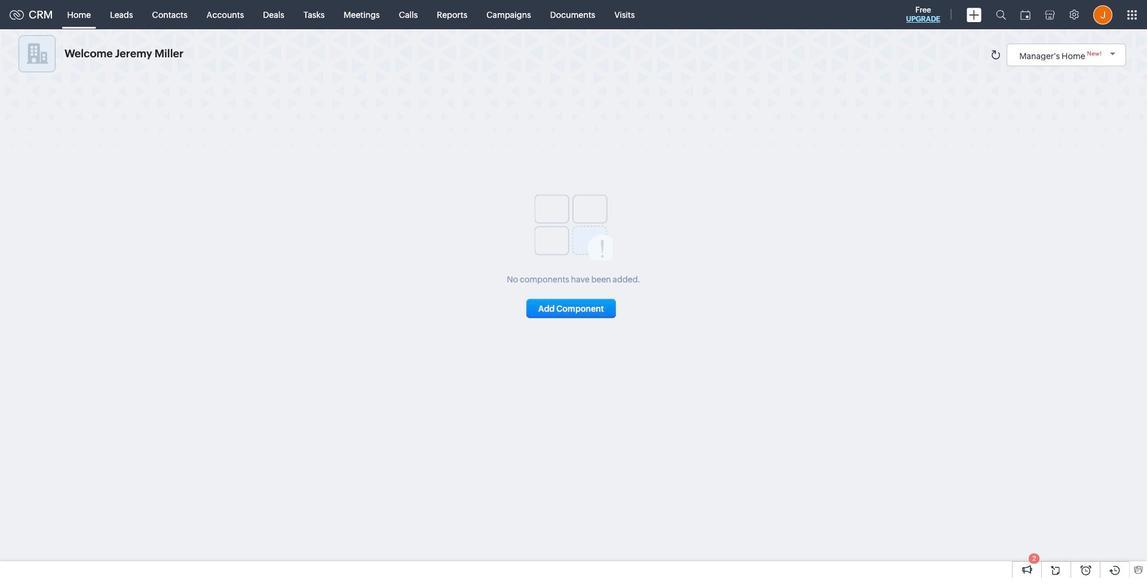 Task type: describe. For each thing, give the bounding box(es) containing it.
profile image
[[1094, 5, 1113, 24]]

search image
[[996, 10, 1006, 20]]



Task type: locate. For each thing, give the bounding box(es) containing it.
create menu image
[[967, 7, 982, 22]]

search element
[[989, 0, 1014, 29]]

profile element
[[1087, 0, 1120, 29]]

logo image
[[10, 10, 24, 19]]

create menu element
[[960, 0, 989, 29]]

calendar image
[[1021, 10, 1031, 19]]



Task type: vqa. For each thing, say whether or not it's contained in the screenshot.
Free Upgrade
no



